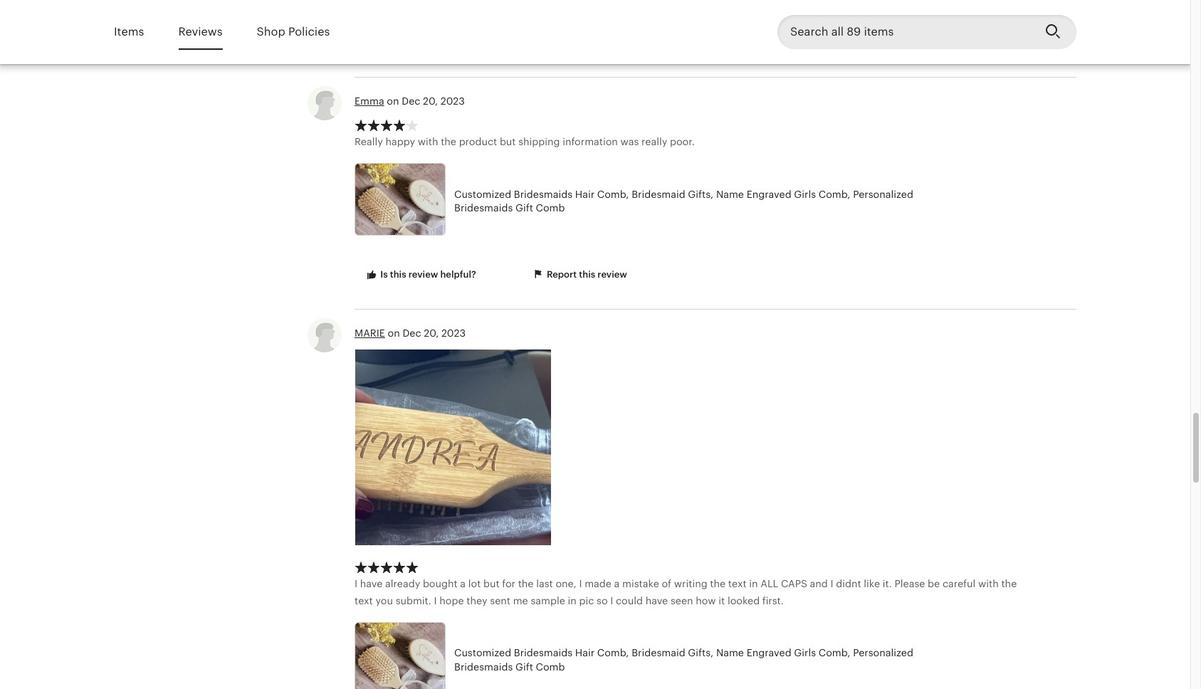 Task type: vqa. For each thing, say whether or not it's contained in the screenshot.
MARIE link on the left of page
yes



Task type: locate. For each thing, give the bounding box(es) containing it.
with inside i have already bought a lot but for the last one, i made a mistake of writing the text in all caps and i didnt like it.  please be careful with the text you submit.  i hope they sent me sample in pic so i could have seen how it looked first.
[[979, 579, 999, 590]]

gifts,
[[688, 188, 714, 200], [688, 648, 714, 659]]

but right lot
[[484, 579, 500, 590]]

girls for 2nd customized bridesmaids hair comb, bridesmaid gifts, name engraved girls comb, personalized bridesmaids gift comb link from the bottom of the page
[[794, 188, 816, 200]]

emma on dec 20, 2023
[[355, 95, 465, 107]]

dec
[[402, 95, 421, 107], [403, 327, 421, 339]]

customized down product
[[454, 188, 512, 200]]

1 vertical spatial dec
[[403, 327, 421, 339]]

writing
[[674, 579, 708, 590]]

0 vertical spatial 2023
[[441, 95, 465, 107]]

20, right emma
[[423, 95, 438, 107]]

on
[[387, 95, 399, 107], [388, 327, 400, 339]]

1 this from the left
[[390, 269, 406, 280]]

a
[[460, 579, 466, 590], [614, 579, 620, 590]]

on right marie
[[388, 327, 400, 339]]

2 comb from the top
[[536, 662, 565, 673]]

1 horizontal spatial in
[[750, 579, 758, 590]]

2 this from the left
[[579, 269, 596, 280]]

1 gifts, from the top
[[688, 188, 714, 200]]

review for is this review helpful?
[[409, 269, 438, 280]]

gifts, for 1st customized bridesmaids hair comb, bridesmaid gifts, name engraved girls comb, personalized bridesmaids gift comb link from the bottom
[[688, 648, 714, 659]]

with right careful
[[979, 579, 999, 590]]

1 horizontal spatial with
[[979, 579, 999, 590]]

on for marie
[[388, 327, 400, 339]]

1 review from the left
[[409, 269, 438, 280]]

20, for marie on dec 20, 2023
[[424, 327, 439, 339]]

on for emma
[[387, 95, 399, 107]]

comb
[[536, 202, 565, 214], [536, 662, 565, 673]]

have
[[360, 579, 383, 590], [646, 596, 668, 607]]

0 vertical spatial on
[[387, 95, 399, 107]]

report this review
[[545, 269, 627, 280]]

have down of
[[646, 596, 668, 607]]

could
[[616, 596, 643, 607]]

sent
[[490, 596, 511, 607]]

reviews link
[[178, 16, 223, 49]]

1 vertical spatial gifts,
[[688, 648, 714, 659]]

dec for emma
[[402, 95, 421, 107]]

0 vertical spatial with
[[418, 136, 438, 148]]

review
[[409, 269, 438, 280], [598, 269, 627, 280]]

the up "it"
[[710, 579, 726, 590]]

last
[[536, 579, 553, 590]]

a right made
[[614, 579, 620, 590]]

2 customized bridesmaids hair comb, bridesmaid gifts, name engraved girls comb, personalized bridesmaids gift comb from the top
[[454, 648, 914, 673]]

a left lot
[[460, 579, 466, 590]]

1 vertical spatial hair
[[575, 648, 595, 659]]

marie added a photo of their purchase image
[[355, 350, 551, 546]]

2 gifts, from the top
[[688, 648, 714, 659]]

1 horizontal spatial review
[[598, 269, 627, 280]]

girls
[[794, 188, 816, 200], [794, 648, 816, 659]]

this right "report"
[[579, 269, 596, 280]]

1 girls from the top
[[794, 188, 816, 200]]

customized bridesmaids hair comb, bridesmaid gifts, name engraved girls comb, personalized bridesmaids gift comb link down could
[[355, 623, 917, 690]]

didnt
[[836, 579, 862, 590]]

i left already
[[355, 579, 358, 590]]

hair
[[575, 188, 595, 200], [575, 648, 595, 659]]

1 vertical spatial customized
[[454, 648, 512, 659]]

on right emma
[[387, 95, 399, 107]]

text up looked
[[729, 579, 747, 590]]

text
[[729, 579, 747, 590], [355, 596, 373, 607]]

but inside i have already bought a lot but for the last one, i made a mistake of writing the text in all caps and i didnt like it.  please be careful with the text you submit.  i hope they sent me sample in pic so i could have seen how it looked first.
[[484, 579, 500, 590]]

have up you at left
[[360, 579, 383, 590]]

0 vertical spatial gifts,
[[688, 188, 714, 200]]

dec right emma
[[402, 95, 421, 107]]

personalized for 2nd customized bridesmaids hair comb, bridesmaid gifts, name engraved girls comb, personalized bridesmaids gift comb link from the bottom of the page
[[853, 188, 914, 200]]

hair down information
[[575, 188, 595, 200]]

1 hair from the top
[[575, 188, 595, 200]]

2 hair from the top
[[575, 648, 595, 659]]

1 bridesmaid from the top
[[632, 188, 686, 200]]

2023 up product
[[441, 95, 465, 107]]

bridesmaid down really
[[632, 188, 686, 200]]

gifts, down how
[[688, 648, 714, 659]]

customized bridesmaids hair comb, bridesmaid gifts, name engraved girls comb, personalized bridesmaids gift comb
[[454, 188, 914, 214], [454, 648, 914, 673]]

shop policies
[[257, 25, 330, 38]]

customized bridesmaids hair comb, bridesmaid gifts, name engraved girls comb, personalized bridesmaids gift comb down poor.
[[454, 188, 914, 214]]

seen
[[671, 596, 694, 607]]

gift down 'really happy with the product but shipping information was really poor.'
[[516, 202, 533, 214]]

customized bridesmaids hair comb, bridesmaid gifts, name engraved girls comb, personalized bridesmaids gift comb link
[[355, 163, 917, 240], [355, 623, 917, 690]]

20, for emma on dec 20, 2023
[[423, 95, 438, 107]]

0 horizontal spatial review
[[409, 269, 438, 280]]

emma
[[355, 95, 384, 107]]

i
[[355, 579, 358, 590], [579, 579, 582, 590], [831, 579, 834, 590], [434, 596, 437, 607], [611, 596, 613, 607]]

0 vertical spatial engraved
[[747, 188, 792, 200]]

2 customized from the top
[[454, 648, 512, 659]]

0 vertical spatial bridesmaid
[[632, 188, 686, 200]]

comb,
[[597, 188, 629, 200], [819, 188, 851, 200], [597, 648, 629, 659], [819, 648, 851, 659]]

0 vertical spatial name
[[716, 188, 744, 200]]

comb down sample
[[536, 662, 565, 673]]

1 vertical spatial comb
[[536, 662, 565, 673]]

1 vertical spatial engraved
[[747, 648, 792, 659]]

1 horizontal spatial have
[[646, 596, 668, 607]]

this
[[390, 269, 406, 280], [579, 269, 596, 280]]

the left product
[[441, 136, 457, 148]]

comb down shipping
[[536, 202, 565, 214]]

made
[[585, 579, 612, 590]]

2023
[[441, 95, 465, 107], [442, 327, 466, 339]]

i left hope
[[434, 596, 437, 607]]

please
[[895, 579, 926, 590]]

0 horizontal spatial a
[[460, 579, 466, 590]]

happy
[[386, 136, 415, 148]]

bridesmaid
[[632, 188, 686, 200], [632, 648, 686, 659]]

in
[[750, 579, 758, 590], [568, 596, 577, 607]]

2 review from the left
[[598, 269, 627, 280]]

1 name from the top
[[716, 188, 744, 200]]

0 vertical spatial customized
[[454, 188, 512, 200]]

2 gift from the top
[[516, 662, 533, 673]]

bridesmaid down "seen"
[[632, 648, 686, 659]]

caps
[[781, 579, 808, 590]]

2023 for emma on dec 20, 2023
[[441, 95, 465, 107]]

customized bridesmaids hair comb, bridesmaid gifts, name engraved girls comb, personalized bridesmaids gift comb down "seen"
[[454, 648, 914, 673]]

gifts, down poor.
[[688, 188, 714, 200]]

0 vertical spatial have
[[360, 579, 383, 590]]

0 vertical spatial customized bridesmaids hair comb, bridesmaid gifts, name engraved girls comb, personalized bridesmaids gift comb link
[[355, 163, 917, 240]]

1 personalized from the top
[[853, 188, 914, 200]]

bridesmaid for 1st customized bridesmaids hair comb, bridesmaid gifts, name engraved girls comb, personalized bridesmaids gift comb link from the bottom
[[632, 648, 686, 659]]

0 vertical spatial 20,
[[423, 95, 438, 107]]

personalized
[[853, 188, 914, 200], [853, 648, 914, 659]]

review right "report"
[[598, 269, 627, 280]]

0 horizontal spatial text
[[355, 596, 373, 607]]

dec for marie
[[403, 327, 421, 339]]

1 vertical spatial with
[[979, 579, 999, 590]]

first.
[[763, 596, 784, 607]]

bridesmaids
[[514, 188, 573, 200], [454, 202, 513, 214], [514, 648, 573, 659], [454, 662, 513, 673]]

1 vertical spatial name
[[716, 648, 744, 659]]

with
[[418, 136, 438, 148], [979, 579, 999, 590]]

marie link
[[355, 327, 385, 339]]

really
[[642, 136, 668, 148]]

but right product
[[500, 136, 516, 148]]

1 gift from the top
[[516, 202, 533, 214]]

1 vertical spatial customized bridesmaids hair comb, bridesmaid gifts, name engraved girls comb, personalized bridesmaids gift comb link
[[355, 623, 917, 690]]

2 girls from the top
[[794, 648, 816, 659]]

1 vertical spatial gift
[[516, 662, 533, 673]]

comb for 2nd customized bridesmaids hair comb, bridesmaid gifts, name engraved girls comb, personalized bridesmaids gift comb link from the bottom of the page
[[536, 202, 565, 214]]

1 vertical spatial 2023
[[442, 327, 466, 339]]

0 vertical spatial girls
[[794, 188, 816, 200]]

1 vertical spatial text
[[355, 596, 373, 607]]

customized down they
[[454, 648, 512, 659]]

engraved
[[747, 188, 792, 200], [747, 648, 792, 659]]

text left you at left
[[355, 596, 373, 607]]

2 name from the top
[[716, 648, 744, 659]]

gift down me
[[516, 662, 533, 673]]

hair for 1st customized bridesmaids hair comb, bridesmaid gifts, name engraved girls comb, personalized bridesmaids gift comb link from the bottom
[[575, 648, 595, 659]]

review left the helpful? in the left top of the page
[[409, 269, 438, 280]]

2 personalized from the top
[[853, 648, 914, 659]]

0 horizontal spatial with
[[418, 136, 438, 148]]

1 vertical spatial in
[[568, 596, 577, 607]]

20, down is this review helpful? on the top left of page
[[424, 327, 439, 339]]

1 vertical spatial customized bridesmaids hair comb, bridesmaid gifts, name engraved girls comb, personalized bridesmaids gift comb
[[454, 648, 914, 673]]

1 vertical spatial girls
[[794, 648, 816, 659]]

1 vertical spatial but
[[484, 579, 500, 590]]

this for is
[[390, 269, 406, 280]]

name
[[716, 188, 744, 200], [716, 648, 744, 659]]

1 vertical spatial on
[[388, 327, 400, 339]]

0 vertical spatial comb
[[536, 202, 565, 214]]

0 vertical spatial hair
[[575, 188, 595, 200]]

1 customized from the top
[[454, 188, 512, 200]]

1 vertical spatial personalized
[[853, 648, 914, 659]]

1 vertical spatial 20,
[[424, 327, 439, 339]]

policies
[[288, 25, 330, 38]]

customized bridesmaids hair comb, bridesmaid gifts, name engraved girls comb, personalized bridesmaids gift comb link down was
[[355, 163, 917, 240]]

1 vertical spatial bridesmaid
[[632, 648, 686, 659]]

the
[[441, 136, 457, 148], [518, 579, 534, 590], [710, 579, 726, 590], [1002, 579, 1017, 590]]

but
[[500, 136, 516, 148], [484, 579, 500, 590]]

1 vertical spatial have
[[646, 596, 668, 607]]

one,
[[556, 579, 577, 590]]

customized
[[454, 188, 512, 200], [454, 648, 512, 659]]

already
[[385, 579, 420, 590]]

in left all
[[750, 579, 758, 590]]

for
[[502, 579, 516, 590]]

sample
[[531, 596, 565, 607]]

shop
[[257, 25, 285, 38]]

gift
[[516, 202, 533, 214], [516, 662, 533, 673]]

i have already bought a lot but for the last one, i made a mistake of writing the text in all caps and i didnt like it.  please be careful with the text you submit.  i hope they sent me sample in pic so i could have seen how it looked first.
[[355, 579, 1017, 607]]

0 vertical spatial customized bridesmaids hair comb, bridesmaid gifts, name engraved girls comb, personalized bridesmaids gift comb
[[454, 188, 914, 214]]

i right the so
[[611, 596, 613, 607]]

0 horizontal spatial this
[[390, 269, 406, 280]]

careful
[[943, 579, 976, 590]]

in left pic
[[568, 596, 577, 607]]

this right is at the left of page
[[390, 269, 406, 280]]

pic
[[579, 596, 594, 607]]

lot
[[469, 579, 481, 590]]

1 comb from the top
[[536, 202, 565, 214]]

1 customized bridesmaids hair comb, bridesmaid gifts, name engraved girls comb, personalized bridesmaids gift comb link from the top
[[355, 163, 917, 240]]

submit.
[[396, 596, 432, 607]]

hair down pic
[[575, 648, 595, 659]]

0 vertical spatial gift
[[516, 202, 533, 214]]

0 vertical spatial personalized
[[853, 188, 914, 200]]

1 horizontal spatial this
[[579, 269, 596, 280]]

1 customized bridesmaids hair comb, bridesmaid gifts, name engraved girls comb, personalized bridesmaids gift comb from the top
[[454, 188, 914, 214]]

2023 down the helpful? in the left top of the page
[[442, 327, 466, 339]]

0 vertical spatial dec
[[402, 95, 421, 107]]

gift for 2nd customized bridesmaids hair comb, bridesmaid gifts, name engraved girls comb, personalized bridesmaids gift comb link from the bottom of the page
[[516, 202, 533, 214]]

2 bridesmaid from the top
[[632, 648, 686, 659]]

20,
[[423, 95, 438, 107], [424, 327, 439, 339]]

1 horizontal spatial a
[[614, 579, 620, 590]]

0 vertical spatial text
[[729, 579, 747, 590]]

0 horizontal spatial in
[[568, 596, 577, 607]]

with right "happy"
[[418, 136, 438, 148]]

dec right marie link
[[403, 327, 421, 339]]



Task type: describe. For each thing, give the bounding box(es) containing it.
report
[[547, 269, 577, 280]]

review for report this review
[[598, 269, 627, 280]]

marie
[[355, 327, 385, 339]]

of
[[662, 579, 672, 590]]

is this review helpful? button
[[355, 262, 487, 288]]

comb for 1st customized bridesmaids hair comb, bridesmaid gifts, name engraved girls comb, personalized bridesmaids gift comb link from the bottom
[[536, 662, 565, 673]]

0 horizontal spatial have
[[360, 579, 383, 590]]

bridesmaids down they
[[454, 662, 513, 673]]

bridesmaids down product
[[454, 202, 513, 214]]

this for report
[[579, 269, 596, 280]]

the right 'for'
[[518, 579, 534, 590]]

name for 1st customized bridesmaids hair comb, bridesmaid gifts, name engraved girls comb, personalized bridesmaids gift comb link from the bottom
[[716, 648, 744, 659]]

all
[[761, 579, 779, 590]]

customized bridesmaids hair comb, bridesmaid gifts, name engraved girls comb, personalized bridesmaids gift comb for 1st customized bridesmaids hair comb, bridesmaid gifts, name engraved girls comb, personalized bridesmaids gift comb link from the bottom
[[454, 648, 914, 673]]

2 engraved from the top
[[747, 648, 792, 659]]

information
[[563, 136, 618, 148]]

hope
[[440, 596, 464, 607]]

really
[[355, 136, 383, 148]]

is
[[380, 269, 388, 280]]

items
[[114, 25, 144, 38]]

2 a from the left
[[614, 579, 620, 590]]

girls for 1st customized bridesmaids hair comb, bridesmaid gifts, name engraved girls comb, personalized bridesmaids gift comb link from the bottom
[[794, 648, 816, 659]]

like
[[864, 579, 880, 590]]

i right one,
[[579, 579, 582, 590]]

name for 2nd customized bridesmaids hair comb, bridesmaid gifts, name engraved girls comb, personalized bridesmaids gift comb link from the bottom of the page
[[716, 188, 744, 200]]

1 a from the left
[[460, 579, 466, 590]]

poor.
[[670, 136, 695, 148]]

bridesmaids down sample
[[514, 648, 573, 659]]

1 engraved from the top
[[747, 188, 792, 200]]

hair for 2nd customized bridesmaids hair comb, bridesmaid gifts, name engraved girls comb, personalized bridesmaids gift comb link from the bottom of the page
[[575, 188, 595, 200]]

how
[[696, 596, 716, 607]]

was
[[621, 136, 639, 148]]

2 customized bridesmaids hair comb, bridesmaid gifts, name engraved girls comb, personalized bridesmaids gift comb link from the top
[[355, 623, 917, 690]]

shop policies link
[[257, 16, 330, 49]]

be
[[928, 579, 940, 590]]

0 vertical spatial but
[[500, 136, 516, 148]]

me
[[513, 596, 528, 607]]

customized for 2nd customized bridesmaids hair comb, bridesmaid gifts, name engraved girls comb, personalized bridesmaids gift comb link from the bottom of the page
[[454, 188, 512, 200]]

it
[[719, 596, 725, 607]]

is this review helpful?
[[378, 269, 476, 280]]

helpful?
[[440, 269, 476, 280]]

Search all 89 items text field
[[778, 15, 1034, 49]]

i right and
[[831, 579, 834, 590]]

shipping
[[519, 136, 560, 148]]

items link
[[114, 16, 144, 49]]

it.
[[883, 579, 892, 590]]

report this review button
[[521, 262, 638, 288]]

customized for 1st customized bridesmaids hair comb, bridesmaid gifts, name engraved girls comb, personalized bridesmaids gift comb link from the bottom
[[454, 648, 512, 659]]

looked
[[728, 596, 760, 607]]

you
[[376, 596, 393, 607]]

the right careful
[[1002, 579, 1017, 590]]

they
[[467, 596, 488, 607]]

2023 for marie on dec 20, 2023
[[442, 327, 466, 339]]

and
[[810, 579, 828, 590]]

bridesmaid for 2nd customized bridesmaids hair comb, bridesmaid gifts, name engraved girls comb, personalized bridesmaids gift comb link from the bottom of the page
[[632, 188, 686, 200]]

mistake
[[623, 579, 659, 590]]

product
[[459, 136, 497, 148]]

reviews
[[178, 25, 223, 38]]

personalized for 1st customized bridesmaids hair comb, bridesmaid gifts, name engraved girls comb, personalized bridesmaids gift comb link from the bottom
[[853, 648, 914, 659]]

marie on dec 20, 2023
[[355, 327, 466, 339]]

emma link
[[355, 95, 384, 107]]

0 vertical spatial in
[[750, 579, 758, 590]]

gifts, for 2nd customized bridesmaids hair comb, bridesmaid gifts, name engraved girls comb, personalized bridesmaids gift comb link from the bottom of the page
[[688, 188, 714, 200]]

bridesmaids down shipping
[[514, 188, 573, 200]]

really happy with the product but shipping information was really poor.
[[355, 136, 695, 148]]

bought
[[423, 579, 458, 590]]

gift for 1st customized bridesmaids hair comb, bridesmaid gifts, name engraved girls comb, personalized bridesmaids gift comb link from the bottom
[[516, 662, 533, 673]]

so
[[597, 596, 608, 607]]

1 horizontal spatial text
[[729, 579, 747, 590]]

customized bridesmaids hair comb, bridesmaid gifts, name engraved girls comb, personalized bridesmaids gift comb for 2nd customized bridesmaids hair comb, bridesmaid gifts, name engraved girls comb, personalized bridesmaids gift comb link from the bottom of the page
[[454, 188, 914, 214]]



